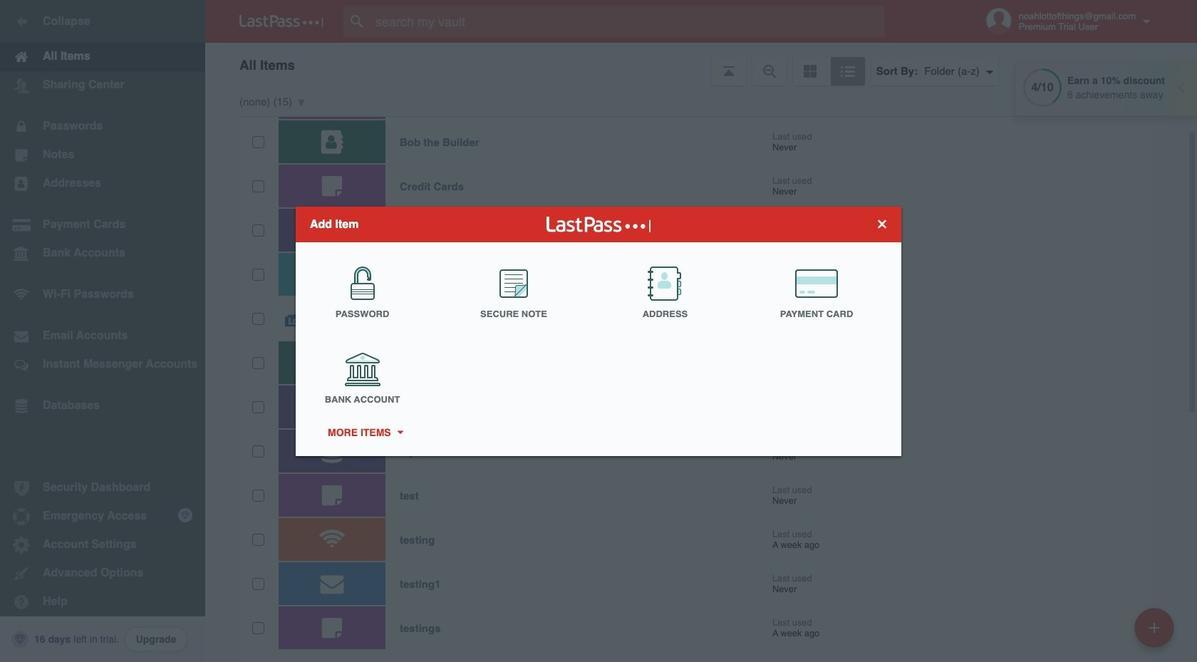 Task type: vqa. For each thing, say whether or not it's contained in the screenshot.
New item Element
no



Task type: locate. For each thing, give the bounding box(es) containing it.
main navigation navigation
[[0, 0, 205, 662]]

Search search field
[[344, 6, 913, 37]]

lastpass image
[[240, 15, 324, 28]]

dialog
[[296, 206, 902, 456]]

vault options navigation
[[205, 43, 1198, 86]]



Task type: describe. For each thing, give the bounding box(es) containing it.
new item image
[[1150, 623, 1160, 633]]

search my vault text field
[[344, 6, 913, 37]]

caret right image
[[395, 431, 405, 434]]

new item navigation
[[1130, 604, 1183, 662]]



